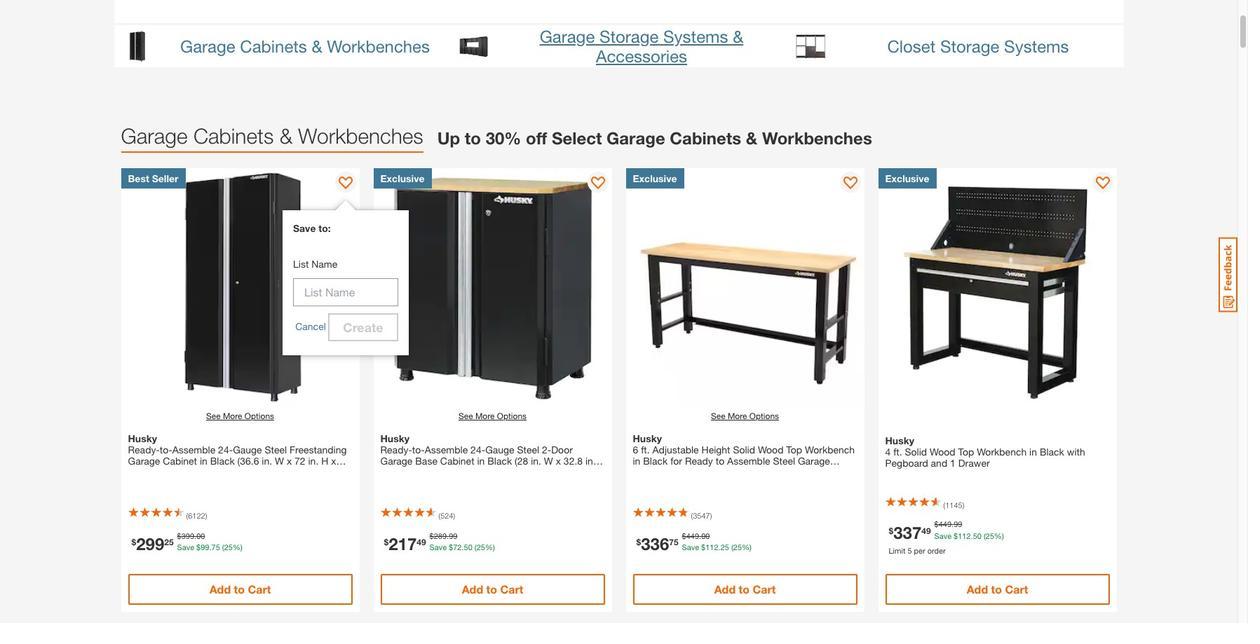 Task type: describe. For each thing, give the bounding box(es) containing it.
storage for closet
[[941, 36, 1000, 56]]

and
[[931, 457, 948, 469]]

base
[[415, 455, 438, 467]]

display image for 217
[[591, 177, 605, 191]]

ready- for 299
[[128, 444, 160, 456]]

height
[[702, 444, 731, 456]]

6122
[[188, 511, 205, 520]]

garage storage systems & accessories
[[540, 26, 744, 66]]

accessories
[[596, 46, 687, 66]]

in inside "husky ready-to-assemble 24-gauge steel freestanding garage cabinet in black (36.6 in. w x 72 in. h x 18.3 in. d)"
[[200, 455, 207, 467]]

see more options link for 299
[[206, 410, 274, 423]]

( 6122 )
[[186, 511, 207, 520]]

more for 336
[[728, 411, 747, 422]]

workbenches inside button
[[327, 36, 430, 56]]

husky for 299
[[128, 433, 157, 445]]

75 inside "$ 336 75 $ 449 . 00 save $ 112 . 25 ( 25 %)"
[[669, 537, 679, 548]]

$ 336 75 $ 449 . 00 save $ 112 . 25 ( 25 %)
[[637, 531, 752, 554]]

1145
[[946, 501, 963, 510]]

black inside husky 4 ft. solid wood top workbench in black with pegboard and 1 drawer
[[1040, 446, 1065, 458]]

6
[[633, 444, 639, 456]]

ready
[[685, 455, 713, 467]]

garage storage systems & accessories image
[[458, 31, 489, 62]]

( 524 )
[[439, 511, 455, 520]]

add for 336
[[715, 583, 736, 596]]

to for 337
[[992, 583, 1002, 596]]

more for 299
[[223, 411, 242, 422]]

order
[[928, 546, 946, 555]]

18.3 inside "husky ready-to-assemble 24-gauge steel 2-door garage base cabinet in black (28 in. w x 32.8 in. h x 18.3 in. d)"
[[398, 466, 417, 478]]

more for 217
[[476, 411, 495, 422]]

garage cabinets & workbenches button
[[114, 25, 451, 67]]

freestanding
[[290, 444, 347, 456]]

w inside "husky ready-to-assemble 24-gauge steel freestanding garage cabinet in black (36.6 in. w x 72 in. h x 18.3 in. d)"
[[275, 455, 284, 467]]

25 for 336
[[734, 543, 742, 552]]

wood inside husky 4 ft. solid wood top workbench in black with pegboard and 1 drawer
[[930, 446, 956, 458]]

$ 299 25 $ 399 . 00 save $ 99 . 75 ( 25 %)
[[132, 531, 243, 554]]

( 3547 )
[[691, 511, 712, 520]]

up to 30% off select garage cabinets & workbenches
[[438, 128, 872, 148]]

24- for 217
[[471, 444, 485, 456]]

00 for 336
[[702, 531, 710, 540]]

289
[[434, 531, 447, 540]]

husky ready-to-assemble 24-gauge steel 2-door garage base cabinet in black (28 in. w x 32.8 in. h x 18.3 in. d)
[[381, 433, 596, 478]]

steel inside husky 6 ft. adjustable height solid wood top workbench in black for ready to assemble steel garage storage system
[[773, 455, 795, 467]]

( inside "$ 336 75 $ 449 . 00 save $ 112 . 25 ( 25 %)"
[[732, 543, 734, 552]]

systems for garage storage systems & accessories
[[664, 26, 728, 46]]

217
[[389, 534, 417, 554]]

save for 336
[[682, 543, 699, 552]]

top inside husky 6 ft. adjustable height solid wood top workbench in black for ready to assemble steel garage storage system
[[787, 444, 803, 456]]

cabinets inside button
[[240, 36, 307, 56]]

select
[[552, 128, 602, 148]]

%) for 217
[[485, 543, 495, 552]]

save left the to:
[[293, 222, 316, 234]]

ready-to-assemble 24-gauge steel freestanding garage cabinet in black (36.6 in. w x 72 in. h x 18.3 in. d) image
[[121, 168, 359, 407]]

524
[[441, 511, 453, 520]]

( inside $ 217 49 $ 289 . 99 save $ 72 . 50 ( 25 %)
[[475, 543, 477, 552]]

wood inside husky 6 ft. adjustable height solid wood top workbench in black for ready to assemble steel garage storage system
[[758, 444, 784, 456]]

to- for 299
[[160, 444, 172, 456]]

in inside "husky ready-to-assemble 24-gauge steel 2-door garage base cabinet in black (28 in. w x 32.8 in. h x 18.3 in. d)"
[[477, 455, 485, 467]]

garage inside "husky ready-to-assemble 24-gauge steel freestanding garage cabinet in black (36.6 in. w x 72 in. h x 18.3 in. d)"
[[128, 455, 160, 467]]

assemble for 299
[[172, 444, 216, 456]]

99 inside $ 299 25 $ 399 . 00 save $ 99 . 75 ( 25 %)
[[201, 543, 209, 552]]

1 vertical spatial garage cabinets & workbenches
[[121, 123, 423, 148]]

assemble inside husky 6 ft. adjustable height solid wood top workbench in black for ready to assemble steel garage storage system
[[727, 455, 771, 467]]

per
[[914, 546, 926, 555]]

List Name text field
[[293, 278, 398, 307]]

husky 4 ft. solid wood top workbench in black with pegboard and 1 drawer
[[886, 435, 1086, 469]]

pegboard
[[886, 457, 928, 469]]

399
[[181, 531, 194, 540]]

limit
[[889, 546, 906, 555]]

( inside $ 337 49 $ 449 . 99 save $ 112 . 50 ( 25 %) limit 5 per order
[[984, 531, 986, 540]]

h inside "husky ready-to-assemble 24-gauge steel freestanding garage cabinet in black (36.6 in. w x 72 in. h x 18.3 in. d)"
[[321, 455, 328, 467]]

black inside husky 6 ft. adjustable height solid wood top workbench in black for ready to assemble steel garage storage system
[[643, 455, 668, 467]]

(28
[[515, 455, 528, 467]]

72 inside "husky ready-to-assemble 24-gauge steel freestanding garage cabinet in black (36.6 in. w x 72 in. h x 18.3 in. d)"
[[295, 455, 306, 467]]

steel for 299
[[265, 444, 287, 456]]

to- for 217
[[412, 444, 425, 456]]

closet
[[888, 36, 936, 56]]

best
[[128, 173, 149, 184]]

( 1145 )
[[944, 501, 965, 510]]

name
[[312, 258, 338, 270]]

adjustable
[[653, 444, 699, 456]]

garage inside 'garage storage systems & accessories'
[[540, 26, 595, 46]]

see more options link for 217
[[459, 410, 527, 423]]

see for 299
[[206, 411, 221, 422]]

112 for 337
[[958, 531, 971, 540]]

display image
[[1096, 177, 1110, 191]]

00 for 299
[[197, 531, 205, 540]]

25 for 337
[[986, 531, 995, 540]]

99 for 217
[[449, 531, 458, 540]]

workbench inside husky 6 ft. adjustable height solid wood top workbench in black for ready to assemble steel garage storage system
[[805, 444, 855, 456]]

18.3 inside "husky ready-to-assemble 24-gauge steel freestanding garage cabinet in black (36.6 in. w x 72 in. h x 18.3 in. d)"
[[128, 466, 147, 478]]

cancel
[[295, 320, 326, 332]]

25 for 299
[[224, 543, 233, 552]]

seller
[[152, 173, 179, 184]]

%) for 337
[[995, 531, 1004, 540]]

up
[[438, 128, 460, 148]]

add to cart for 217
[[462, 583, 524, 596]]

to:
[[319, 222, 331, 234]]

closet storage systems image
[[794, 31, 826, 62]]

) for 337
[[963, 501, 965, 510]]

49 for 217
[[417, 537, 426, 548]]

add to cart button for 299
[[128, 574, 352, 605]]

25 for 217
[[477, 543, 485, 552]]

feedback link image
[[1219, 237, 1238, 313]]

( inside $ 299 25 $ 399 . 00 save $ 99 . 75 ( 25 %)
[[222, 543, 224, 552]]

see for 336
[[711, 411, 726, 422]]

off
[[526, 128, 547, 148]]

add for 299
[[209, 583, 231, 596]]

closet storage systems button
[[787, 25, 1124, 67]]

gauge for 217
[[485, 444, 515, 456]]

%) for 336
[[742, 543, 752, 552]]

husky 6 ft. adjustable height solid wood top workbench in black for ready to assemble steel garage storage system
[[633, 433, 855, 478]]

for
[[671, 455, 683, 467]]

d) inside "husky ready-to-assemble 24-gauge steel freestanding garage cabinet in black (36.6 in. w x 72 in. h x 18.3 in. d)"
[[163, 466, 172, 478]]

6 ft. adjustable height solid wood top workbench in black for ready to assemble steel garage storage system image
[[626, 168, 865, 407]]



Task type: locate. For each thing, give the bounding box(es) containing it.
0 horizontal spatial 449
[[687, 531, 699, 540]]

x
[[287, 455, 292, 467], [331, 455, 336, 467], [556, 455, 561, 467], [390, 466, 395, 478]]

husky
[[128, 433, 157, 445], [381, 433, 410, 445], [633, 433, 662, 445], [886, 435, 915, 447]]

storage for garage
[[600, 26, 659, 46]]

save inside $ 217 49 $ 289 . 99 save $ 72 . 50 ( 25 %)
[[430, 543, 447, 552]]

(
[[944, 501, 946, 510], [186, 511, 188, 520], [439, 511, 441, 520], [691, 511, 693, 520], [984, 531, 986, 540], [222, 543, 224, 552], [475, 543, 477, 552], [732, 543, 734, 552]]

2 see more options from the left
[[459, 411, 527, 422]]

0 horizontal spatial see
[[206, 411, 221, 422]]

2 horizontal spatial 99
[[954, 520, 963, 529]]

2 gauge from the left
[[485, 444, 515, 456]]

1 horizontal spatial 18.3
[[398, 466, 417, 478]]

solid right the 'height'
[[733, 444, 755, 456]]

ft. inside husky 4 ft. solid wood top workbench in black with pegboard and 1 drawer
[[894, 446, 902, 458]]

3547
[[693, 511, 710, 520]]

0 horizontal spatial to-
[[160, 444, 172, 456]]

door
[[552, 444, 573, 456]]

assemble inside "husky ready-to-assemble 24-gauge steel freestanding garage cabinet in black (36.6 in. w x 72 in. h x 18.3 in. d)"
[[172, 444, 216, 456]]

1 vertical spatial 49
[[417, 537, 426, 548]]

49
[[922, 525, 931, 536], [417, 537, 426, 548]]

3 see more options link from the left
[[711, 410, 779, 423]]

husky inside husky 4 ft. solid wood top workbench in black with pegboard and 1 drawer
[[886, 435, 915, 447]]

30%
[[486, 128, 521, 148]]

25 inside $ 337 49 $ 449 . 99 save $ 112 . 50 ( 25 %) limit 5 per order
[[986, 531, 995, 540]]

in left '(36.6'
[[200, 455, 207, 467]]

.
[[952, 520, 954, 529], [194, 531, 197, 540], [447, 531, 449, 540], [699, 531, 702, 540], [971, 531, 973, 540], [209, 543, 211, 552], [462, 543, 464, 552], [719, 543, 721, 552]]

112 inside "$ 336 75 $ 449 . 00 save $ 112 . 25 ( 25 %)"
[[706, 543, 719, 552]]

2 horizontal spatial steel
[[773, 455, 795, 467]]

garage inside "husky ready-to-assemble 24-gauge steel 2-door garage base cabinet in black (28 in. w x 32.8 in. h x 18.3 in. d)"
[[381, 455, 413, 467]]

112 down 3547
[[706, 543, 719, 552]]

add to cart button
[[128, 574, 352, 605], [381, 574, 605, 605], [633, 574, 858, 605], [886, 574, 1110, 605]]

cart
[[248, 583, 271, 596], [500, 583, 524, 596], [753, 583, 776, 596], [1005, 583, 1029, 596]]

systems for closet storage systems
[[1005, 36, 1069, 56]]

1 horizontal spatial see
[[459, 411, 473, 422]]

options up "husky ready-to-assemble 24-gauge steel freestanding garage cabinet in black (36.6 in. w x 72 in. h x 18.3 in. d)"
[[245, 411, 274, 422]]

72 inside $ 217 49 $ 289 . 99 save $ 72 . 50 ( 25 %)
[[453, 543, 462, 552]]

25 inside $ 217 49 $ 289 . 99 save $ 72 . 50 ( 25 %)
[[477, 543, 485, 552]]

1 to- from the left
[[160, 444, 172, 456]]

1 more from the left
[[223, 411, 242, 422]]

save
[[293, 222, 316, 234], [935, 531, 952, 540], [177, 543, 194, 552], [430, 543, 447, 552], [682, 543, 699, 552]]

1 horizontal spatial systems
[[1005, 36, 1069, 56]]

1
[[951, 457, 956, 469]]

(36.6
[[237, 455, 259, 467]]

black left the "(28"
[[488, 455, 512, 467]]

49 inside $ 217 49 $ 289 . 99 save $ 72 . 50 ( 25 %)
[[417, 537, 426, 548]]

to- inside "husky ready-to-assemble 24-gauge steel 2-door garage base cabinet in black (28 in. w x 32.8 in. h x 18.3 in. d)"
[[412, 444, 425, 456]]

1 vertical spatial 50
[[464, 543, 473, 552]]

$ 217 49 $ 289 . 99 save $ 72 . 50 ( 25 %)
[[384, 531, 495, 554]]

assemble up 524
[[425, 444, 468, 456]]

storage inside husky 6 ft. adjustable height solid wood top workbench in black for ready to assemble steel garage storage system
[[633, 466, 668, 478]]

99 for 337
[[954, 520, 963, 529]]

1 horizontal spatial exclusive
[[633, 173, 677, 184]]

display image for 299
[[338, 177, 352, 191]]

0 horizontal spatial exclusive
[[381, 173, 425, 184]]

2 w from the left
[[544, 455, 553, 467]]

1 horizontal spatial h
[[381, 466, 388, 478]]

see up the 'height'
[[711, 411, 726, 422]]

workbench
[[805, 444, 855, 456], [977, 446, 1027, 458]]

1 horizontal spatial steel
[[517, 444, 540, 456]]

cart for 336
[[753, 583, 776, 596]]

steel inside "husky ready-to-assemble 24-gauge steel freestanding garage cabinet in black (36.6 in. w x 72 in. h x 18.3 in. d)"
[[265, 444, 287, 456]]

options for 299
[[245, 411, 274, 422]]

see more options for 217
[[459, 411, 527, 422]]

w right '(36.6'
[[275, 455, 284, 467]]

1 horizontal spatial more
[[476, 411, 495, 422]]

exclusive for 217
[[381, 173, 425, 184]]

50 for 337
[[973, 531, 982, 540]]

3 see more options from the left
[[711, 411, 779, 422]]

3 exclusive from the left
[[886, 173, 930, 184]]

)
[[963, 501, 965, 510], [205, 511, 207, 520], [453, 511, 455, 520], [710, 511, 712, 520]]

112 down ( 1145 )
[[958, 531, 971, 540]]

24- left '(36.6'
[[218, 444, 233, 456]]

ready-to-assemble 24-gauge steel 2-door garage base cabinet in black (28 in. w x 32.8 in. h x 18.3 in. d) image
[[374, 168, 612, 407]]

4 add from the left
[[967, 583, 988, 596]]

gauge inside "husky ready-to-assemble 24-gauge steel freestanding garage cabinet in black (36.6 in. w x 72 in. h x 18.3 in. d)"
[[233, 444, 262, 456]]

%) for 299
[[233, 543, 243, 552]]

50 inside $ 337 49 $ 449 . 99 save $ 112 . 50 ( 25 %) limit 5 per order
[[973, 531, 982, 540]]

&
[[733, 26, 744, 46], [312, 36, 322, 56], [280, 123, 293, 148], [746, 128, 758, 148]]

2 add to cart button from the left
[[381, 574, 605, 605]]

2 horizontal spatial assemble
[[727, 455, 771, 467]]

& inside 'garage storage systems & accessories'
[[733, 26, 744, 46]]

0 horizontal spatial see more options link
[[206, 410, 274, 423]]

5
[[908, 546, 912, 555]]

1 add from the left
[[209, 583, 231, 596]]

black
[[1040, 446, 1065, 458], [210, 455, 235, 467], [488, 455, 512, 467], [643, 455, 668, 467]]

%)
[[995, 531, 1004, 540], [233, 543, 243, 552], [485, 543, 495, 552], [742, 543, 752, 552]]

99
[[954, 520, 963, 529], [449, 531, 458, 540], [201, 543, 209, 552]]

cabinet right base
[[440, 455, 475, 467]]

ft. inside husky 6 ft. adjustable height solid wood top workbench in black for ready to assemble steel garage storage system
[[641, 444, 650, 456]]

99 down 6122
[[201, 543, 209, 552]]

72 right '(36.6'
[[295, 455, 306, 467]]

2 cart from the left
[[500, 583, 524, 596]]

create
[[343, 320, 383, 335]]

24- for 299
[[218, 444, 233, 456]]

to for 336
[[739, 583, 750, 596]]

0 horizontal spatial see more options
[[206, 411, 274, 422]]

1 exclusive from the left
[[381, 173, 425, 184]]

steel for 217
[[517, 444, 540, 456]]

options for 217
[[497, 411, 527, 422]]

black left for
[[643, 455, 668, 467]]

4 ft. solid wood top workbench in black with pegboard and 1 drawer image
[[879, 168, 1117, 407]]

0 horizontal spatial ft.
[[641, 444, 650, 456]]

with
[[1067, 446, 1086, 458]]

%) inside $ 217 49 $ 289 . 99 save $ 72 . 50 ( 25 %)
[[485, 543, 495, 552]]

w left 32.8
[[544, 455, 553, 467]]

solid
[[733, 444, 755, 456], [905, 446, 927, 458]]

0 horizontal spatial 50
[[464, 543, 473, 552]]

see up "husky ready-to-assemble 24-gauge steel freestanding garage cabinet in black (36.6 in. w x 72 in. h x 18.3 in. d)"
[[206, 411, 221, 422]]

2 horizontal spatial more
[[728, 411, 747, 422]]

assemble
[[172, 444, 216, 456], [425, 444, 468, 456], [727, 455, 771, 467]]

cabinet inside "husky ready-to-assemble 24-gauge steel 2-door garage base cabinet in black (28 in. w x 32.8 in. h x 18.3 in. d)"
[[440, 455, 475, 467]]

1 options from the left
[[245, 411, 274, 422]]

2 add from the left
[[462, 583, 483, 596]]

1 see more options link from the left
[[206, 410, 274, 423]]

to
[[465, 128, 481, 148], [716, 455, 725, 467], [234, 583, 245, 596], [487, 583, 497, 596], [739, 583, 750, 596], [992, 583, 1002, 596]]

systems
[[664, 26, 728, 46], [1005, 36, 1069, 56]]

add to cart button for 336
[[633, 574, 858, 605]]

workbench inside husky 4 ft. solid wood top workbench in black with pegboard and 1 drawer
[[977, 446, 1027, 458]]

2 display image from the left
[[591, 177, 605, 191]]

2 horizontal spatial exclusive
[[886, 173, 930, 184]]

more up "husky ready-to-assemble 24-gauge steel 2-door garage base cabinet in black (28 in. w x 32.8 in. h x 18.3 in. d)"
[[476, 411, 495, 422]]

4 add to cart from the left
[[967, 583, 1029, 596]]

1 00 from the left
[[197, 531, 205, 540]]

1 vertical spatial 449
[[687, 531, 699, 540]]

save for 217
[[430, 543, 447, 552]]

d)
[[163, 466, 172, 478], [433, 466, 443, 478]]

1 horizontal spatial 50
[[973, 531, 982, 540]]

solid inside husky 6 ft. adjustable height solid wood top workbench in black for ready to assemble steel garage storage system
[[733, 444, 755, 456]]

75
[[669, 537, 679, 548], [211, 543, 220, 552]]

1 18.3 from the left
[[128, 466, 147, 478]]

cabinet
[[163, 455, 197, 467], [440, 455, 475, 467]]

0 horizontal spatial ready-
[[128, 444, 160, 456]]

add to cart for 299
[[209, 583, 271, 596]]

1 horizontal spatial ft.
[[894, 446, 902, 458]]

exclusive for 336
[[633, 173, 677, 184]]

99 inside $ 217 49 $ 289 . 99 save $ 72 . 50 ( 25 %)
[[449, 531, 458, 540]]

ft. right 6
[[641, 444, 650, 456]]

449 down ( 3547 )
[[687, 531, 699, 540]]

systems inside closet storage systems button
[[1005, 36, 1069, 56]]

save down 3547
[[682, 543, 699, 552]]

1 horizontal spatial solid
[[905, 446, 927, 458]]

0 horizontal spatial 112
[[706, 543, 719, 552]]

ft. for 337
[[894, 446, 902, 458]]

49 for 337
[[922, 525, 931, 536]]

1 horizontal spatial d)
[[433, 466, 443, 478]]

add down $ 217 49 $ 289 . 99 save $ 72 . 50 ( 25 %) on the left of page
[[462, 583, 483, 596]]

1 horizontal spatial wood
[[930, 446, 956, 458]]

black left '(36.6'
[[210, 455, 235, 467]]

garage cabinets & workbenches image
[[121, 31, 153, 62]]

garage cabinets & workbenches
[[180, 36, 430, 56], [121, 123, 423, 148]]

to for 217
[[487, 583, 497, 596]]

see more options
[[206, 411, 274, 422], [459, 411, 527, 422], [711, 411, 779, 422]]

1 horizontal spatial options
[[497, 411, 527, 422]]

ft. for 336
[[641, 444, 650, 456]]

options up "husky ready-to-assemble 24-gauge steel 2-door garage base cabinet in black (28 in. w x 32.8 in. h x 18.3 in. d)"
[[497, 411, 527, 422]]

49 up per
[[922, 525, 931, 536]]

to inside husky 6 ft. adjustable height solid wood top workbench in black for ready to assemble steel garage storage system
[[716, 455, 725, 467]]

) up "$ 336 75 $ 449 . 00 save $ 112 . 25 ( 25 %)"
[[710, 511, 712, 520]]

options
[[245, 411, 274, 422], [497, 411, 527, 422], [750, 411, 779, 422]]

3 add to cart button from the left
[[633, 574, 858, 605]]

0 vertical spatial 449
[[939, 520, 952, 529]]

see more options link for 336
[[711, 410, 779, 423]]

1 horizontal spatial top
[[958, 446, 975, 458]]

1 gauge from the left
[[233, 444, 262, 456]]

steel
[[265, 444, 287, 456], [517, 444, 540, 456], [773, 455, 795, 467]]

solid left and
[[905, 446, 927, 458]]

0 horizontal spatial top
[[787, 444, 803, 456]]

112 inside $ 337 49 $ 449 . 99 save $ 112 . 50 ( 25 %) limit 5 per order
[[958, 531, 971, 540]]

2 d) from the left
[[433, 466, 443, 478]]

3 cart from the left
[[753, 583, 776, 596]]

2 see from the left
[[459, 411, 473, 422]]

1 add to cart from the left
[[209, 583, 271, 596]]

w inside "husky ready-to-assemble 24-gauge steel 2-door garage base cabinet in black (28 in. w x 32.8 in. h x 18.3 in. d)"
[[544, 455, 553, 467]]

1 24- from the left
[[218, 444, 233, 456]]

0 horizontal spatial steel
[[265, 444, 287, 456]]

0 horizontal spatial assemble
[[172, 444, 216, 456]]

2 horizontal spatial see
[[711, 411, 726, 422]]

husky for 336
[[633, 433, 662, 445]]

) for 336
[[710, 511, 712, 520]]

0 horizontal spatial 24-
[[218, 444, 233, 456]]

cart for 217
[[500, 583, 524, 596]]

1 horizontal spatial ready-
[[381, 444, 412, 456]]

99 right 289
[[449, 531, 458, 540]]

32.8
[[564, 455, 583, 467]]

) up $ 299 25 $ 399 . 00 save $ 99 . 75 ( 25 %) at the bottom left of page
[[205, 511, 207, 520]]

see more options for 336
[[711, 411, 779, 422]]

drawer
[[959, 457, 990, 469]]

1 horizontal spatial display image
[[591, 177, 605, 191]]

4 add to cart button from the left
[[886, 574, 1110, 605]]

add to cart for 336
[[715, 583, 776, 596]]

wood left drawer
[[930, 446, 956, 458]]

) up $ 337 49 $ 449 . 99 save $ 112 . 50 ( 25 %) limit 5 per order
[[963, 501, 965, 510]]

ready- for 217
[[381, 444, 412, 456]]

ready- inside "husky ready-to-assemble 24-gauge steel freestanding garage cabinet in black (36.6 in. w x 72 in. h x 18.3 in. d)"
[[128, 444, 160, 456]]

1 vertical spatial 112
[[706, 543, 719, 552]]

save to:
[[293, 222, 331, 234]]

1 vertical spatial 99
[[449, 531, 458, 540]]

1 horizontal spatial gauge
[[485, 444, 515, 456]]

1 horizontal spatial see more options
[[459, 411, 527, 422]]

create button
[[328, 314, 398, 342]]

299
[[136, 534, 164, 554]]

cancel button
[[293, 314, 328, 339]]

2 24- from the left
[[471, 444, 485, 456]]

1 horizontal spatial workbench
[[977, 446, 1027, 458]]

0 horizontal spatial gauge
[[233, 444, 262, 456]]

in
[[1030, 446, 1037, 458], [200, 455, 207, 467], [477, 455, 485, 467], [633, 455, 641, 467]]

1 vertical spatial 72
[[453, 543, 462, 552]]

gauge
[[233, 444, 262, 456], [485, 444, 515, 456]]

1 horizontal spatial assemble
[[425, 444, 468, 456]]

in inside husky 6 ft. adjustable height solid wood top workbench in black for ready to assemble steel garage storage system
[[633, 455, 641, 467]]

1 horizontal spatial 49
[[922, 525, 931, 536]]

add
[[209, 583, 231, 596], [462, 583, 483, 596], [715, 583, 736, 596], [967, 583, 988, 596]]

see more options up husky 6 ft. adjustable height solid wood top workbench in black for ready to assemble steel garage storage system
[[711, 411, 779, 422]]

1 cart from the left
[[248, 583, 271, 596]]

0 horizontal spatial 75
[[211, 543, 220, 552]]

list name
[[293, 258, 338, 270]]

) for 217
[[453, 511, 455, 520]]

1 horizontal spatial see more options link
[[459, 410, 527, 423]]

best seller
[[128, 173, 179, 184]]

display image
[[338, 177, 352, 191], [591, 177, 605, 191], [843, 177, 858, 191]]

wood
[[758, 444, 784, 456], [930, 446, 956, 458]]

0 horizontal spatial workbench
[[805, 444, 855, 456]]

husky inside husky 6 ft. adjustable height solid wood top workbench in black for ready to assemble steel garage storage system
[[633, 433, 662, 445]]

0 vertical spatial 72
[[295, 455, 306, 467]]

workbenches
[[327, 36, 430, 56], [298, 123, 423, 148], [762, 128, 872, 148]]

1 horizontal spatial w
[[544, 455, 553, 467]]

50
[[973, 531, 982, 540], [464, 543, 473, 552]]

assemble inside "husky ready-to-assemble 24-gauge steel 2-door garage base cabinet in black (28 in. w x 32.8 in. h x 18.3 in. d)"
[[425, 444, 468, 456]]

0 vertical spatial 50
[[973, 531, 982, 540]]

99 inside $ 337 49 $ 449 . 99 save $ 112 . 50 ( 25 %) limit 5 per order
[[954, 520, 963, 529]]

options up husky 6 ft. adjustable height solid wood top workbench in black for ready to assemble steel garage storage system
[[750, 411, 779, 422]]

wood right the 'height'
[[758, 444, 784, 456]]

4
[[886, 446, 891, 458]]

top inside husky 4 ft. solid wood top workbench in black with pegboard and 1 drawer
[[958, 446, 975, 458]]

0 vertical spatial 99
[[954, 520, 963, 529]]

337
[[894, 523, 922, 543]]

assemble left '(36.6'
[[172, 444, 216, 456]]

0 horizontal spatial solid
[[733, 444, 755, 456]]

449 inside "$ 336 75 $ 449 . 00 save $ 112 . 25 ( 25 %)"
[[687, 531, 699, 540]]

see more options link up husky 6 ft. adjustable height solid wood top workbench in black for ready to assemble steel garage storage system
[[711, 410, 779, 423]]

workbench left 4
[[805, 444, 855, 456]]

1 horizontal spatial 112
[[958, 531, 971, 540]]

h inside "husky ready-to-assemble 24-gauge steel 2-door garage base cabinet in black (28 in. w x 32.8 in. h x 18.3 in. d)"
[[381, 466, 388, 478]]

garage cabinets & workbenches inside button
[[180, 36, 430, 56]]

3 add to cart from the left
[[715, 583, 776, 596]]

1 horizontal spatial 72
[[453, 543, 462, 552]]

1 see more options from the left
[[206, 411, 274, 422]]

3 display image from the left
[[843, 177, 858, 191]]

4 cart from the left
[[1005, 583, 1029, 596]]

gauge for 299
[[233, 444, 262, 456]]

display image for 336
[[843, 177, 858, 191]]

1 d) from the left
[[163, 466, 172, 478]]

black inside "husky ready-to-assemble 24-gauge steel freestanding garage cabinet in black (36.6 in. w x 72 in. h x 18.3 in. d)"
[[210, 455, 235, 467]]

save for 299
[[177, 543, 194, 552]]

0 vertical spatial garage cabinets & workbenches
[[180, 36, 430, 56]]

ready-
[[128, 444, 160, 456], [381, 444, 412, 456]]

workbench right 1
[[977, 446, 1027, 458]]

ready- inside "husky ready-to-assemble 24-gauge steel 2-door garage base cabinet in black (28 in. w x 32.8 in. h x 18.3 in. d)"
[[381, 444, 412, 456]]

2 horizontal spatial see more options link
[[711, 410, 779, 423]]

%) inside "$ 336 75 $ 449 . 00 save $ 112 . 25 ( 25 %)"
[[742, 543, 752, 552]]

1 horizontal spatial 00
[[702, 531, 710, 540]]

garage storage systems & accessories button
[[451, 25, 787, 67]]

d) inside "husky ready-to-assemble 24-gauge steel 2-door garage base cabinet in black (28 in. w x 32.8 in. h x 18.3 in. d)"
[[433, 466, 443, 478]]

0 horizontal spatial d)
[[163, 466, 172, 478]]

2 horizontal spatial see more options
[[711, 411, 779, 422]]

0 horizontal spatial 99
[[201, 543, 209, 552]]

save inside $ 337 49 $ 449 . 99 save $ 112 . 50 ( 25 %) limit 5 per order
[[935, 531, 952, 540]]

2 exclusive from the left
[[633, 173, 677, 184]]

%) inside $ 299 25 $ 399 . 00 save $ 99 . 75 ( 25 %)
[[233, 543, 243, 552]]

see more options up "husky ready-to-assemble 24-gauge steel 2-door garage base cabinet in black (28 in. w x 32.8 in. h x 18.3 in. d)"
[[459, 411, 527, 422]]

save down 289
[[430, 543, 447, 552]]

add down $ 337 49 $ 449 . 99 save $ 112 . 50 ( 25 %) limit 5 per order
[[967, 583, 988, 596]]

2 horizontal spatial options
[[750, 411, 779, 422]]

add down "$ 336 75 $ 449 . 00 save $ 112 . 25 ( 25 %)"
[[715, 583, 736, 596]]

3 add from the left
[[715, 583, 736, 596]]

add down $ 299 25 $ 399 . 00 save $ 99 . 75 ( 25 %) at the bottom left of page
[[209, 583, 231, 596]]

in left for
[[633, 455, 641, 467]]

cabinets
[[240, 36, 307, 56], [194, 123, 274, 148], [670, 128, 741, 148]]

see more options link up "husky ready-to-assemble 24-gauge steel freestanding garage cabinet in black (36.6 in. w x 72 in. h x 18.3 in. d)"
[[206, 410, 274, 423]]

%) inside $ 337 49 $ 449 . 99 save $ 112 . 50 ( 25 %) limit 5 per order
[[995, 531, 1004, 540]]

0 horizontal spatial 72
[[295, 455, 306, 467]]

steel right the 'height'
[[773, 455, 795, 467]]

2-
[[542, 444, 552, 456]]

add to cart
[[209, 583, 271, 596], [462, 583, 524, 596], [715, 583, 776, 596], [967, 583, 1029, 596]]

husky inside "husky ready-to-assemble 24-gauge steel freestanding garage cabinet in black (36.6 in. w x 72 in. h x 18.3 in. d)"
[[128, 433, 157, 445]]

exclusive
[[381, 173, 425, 184], [633, 173, 677, 184], [886, 173, 930, 184]]

1 horizontal spatial 449
[[939, 520, 952, 529]]

1 horizontal spatial to-
[[412, 444, 425, 456]]

in inside husky 4 ft. solid wood top workbench in black with pegboard and 1 drawer
[[1030, 446, 1037, 458]]

1 add to cart button from the left
[[128, 574, 352, 605]]

add for 217
[[462, 583, 483, 596]]

see up "husky ready-to-assemble 24-gauge steel 2-door garage base cabinet in black (28 in. w x 32.8 in. h x 18.3 in. d)"
[[459, 411, 473, 422]]

0 horizontal spatial w
[[275, 455, 284, 467]]

0 horizontal spatial h
[[321, 455, 328, 467]]

0 horizontal spatial cabinet
[[163, 455, 197, 467]]

top
[[787, 444, 803, 456], [958, 446, 975, 458]]

2 cabinet from the left
[[440, 455, 475, 467]]

more up "husky ready-to-assemble 24-gauge steel freestanding garage cabinet in black (36.6 in. w x 72 in. h x 18.3 in. d)"
[[223, 411, 242, 422]]

0 vertical spatial 49
[[922, 525, 931, 536]]

garage
[[540, 26, 595, 46], [180, 36, 235, 56], [121, 123, 188, 148], [607, 128, 665, 148], [128, 455, 160, 467], [381, 455, 413, 467], [798, 455, 830, 467]]

) for 299
[[205, 511, 207, 520]]

save up order
[[935, 531, 952, 540]]

see more options link up "husky ready-to-assemble 24-gauge steel 2-door garage base cabinet in black (28 in. w x 32.8 in. h x 18.3 in. d)"
[[459, 410, 527, 423]]

2 18.3 from the left
[[398, 466, 417, 478]]

list
[[293, 258, 309, 270]]

gauge inside "husky ready-to-assemble 24-gauge steel 2-door garage base cabinet in black (28 in. w x 32.8 in. h x 18.3 in. d)"
[[485, 444, 515, 456]]

72
[[295, 455, 306, 467], [453, 543, 462, 552]]

cabinet up ( 6122 )
[[163, 455, 197, 467]]

0 horizontal spatial options
[[245, 411, 274, 422]]

more up husky 6 ft. adjustable height solid wood top workbench in black for ready to assemble steel garage storage system
[[728, 411, 747, 422]]

save inside $ 299 25 $ 399 . 00 save $ 99 . 75 ( 25 %)
[[177, 543, 194, 552]]

2 see more options link from the left
[[459, 410, 527, 423]]

2 horizontal spatial display image
[[843, 177, 858, 191]]

2 ready- from the left
[[381, 444, 412, 456]]

add to cart button for 217
[[381, 574, 605, 605]]

cabinet inside "husky ready-to-assemble 24-gauge steel freestanding garage cabinet in black (36.6 in. w x 72 in. h x 18.3 in. d)"
[[163, 455, 197, 467]]

24-
[[218, 444, 233, 456], [471, 444, 485, 456]]

50 for 217
[[464, 543, 473, 552]]

0 horizontal spatial display image
[[338, 177, 352, 191]]

assemble right ready
[[727, 455, 771, 467]]

closet storage systems
[[888, 36, 1069, 56]]

2 add to cart from the left
[[462, 583, 524, 596]]

2 options from the left
[[497, 411, 527, 422]]

49 inside $ 337 49 $ 449 . 99 save $ 112 . 50 ( 25 %) limit 5 per order
[[922, 525, 931, 536]]

00 inside "$ 336 75 $ 449 . 00 save $ 112 . 25 ( 25 %)"
[[702, 531, 710, 540]]

2 vertical spatial 99
[[201, 543, 209, 552]]

0 vertical spatial 112
[[958, 531, 971, 540]]

112 for 336
[[706, 543, 719, 552]]

449 inside $ 337 49 $ 449 . 99 save $ 112 . 50 ( 25 %) limit 5 per order
[[939, 520, 952, 529]]

w
[[275, 455, 284, 467], [544, 455, 553, 467]]

72 down ( 524 )
[[453, 543, 462, 552]]

1 horizontal spatial 75
[[669, 537, 679, 548]]

to- inside "husky ready-to-assemble 24-gauge steel freestanding garage cabinet in black (36.6 in. w x 72 in. h x 18.3 in. d)"
[[160, 444, 172, 456]]

99 down ( 1145 )
[[954, 520, 963, 529]]

steel right '(36.6'
[[265, 444, 287, 456]]

24- left the "(28"
[[471, 444, 485, 456]]

75 inside $ 299 25 $ 399 . 00 save $ 99 . 75 ( 25 %)
[[211, 543, 220, 552]]

24- inside "husky ready-to-assemble 24-gauge steel freestanding garage cabinet in black (36.6 in. w x 72 in. h x 18.3 in. d)"
[[218, 444, 233, 456]]

1 w from the left
[[275, 455, 284, 467]]

cart for 299
[[248, 583, 271, 596]]

00 right the 399
[[197, 531, 205, 540]]

1 cabinet from the left
[[163, 455, 197, 467]]

solid inside husky 4 ft. solid wood top workbench in black with pegboard and 1 drawer
[[905, 446, 927, 458]]

1 horizontal spatial cabinet
[[440, 455, 475, 467]]

in left with at the right
[[1030, 446, 1037, 458]]

husky for 217
[[381, 433, 410, 445]]

storage inside 'garage storage systems & accessories'
[[600, 26, 659, 46]]

ft. right 4
[[894, 446, 902, 458]]

see more options up "husky ready-to-assemble 24-gauge steel freestanding garage cabinet in black (36.6 in. w x 72 in. h x 18.3 in. d)"
[[206, 411, 274, 422]]

50 inside $ 217 49 $ 289 . 99 save $ 72 . 50 ( 25 %)
[[464, 543, 473, 552]]

$
[[935, 520, 939, 529], [889, 525, 894, 536], [177, 531, 181, 540], [430, 531, 434, 540], [682, 531, 687, 540], [954, 531, 958, 540], [132, 537, 136, 548], [384, 537, 389, 548], [637, 537, 641, 548], [196, 543, 201, 552], [449, 543, 453, 552], [702, 543, 706, 552]]

00 inside $ 299 25 $ 399 . 00 save $ 99 . 75 ( 25 %)
[[197, 531, 205, 540]]

ft.
[[641, 444, 650, 456], [894, 446, 902, 458]]

2 00 from the left
[[702, 531, 710, 540]]

0 horizontal spatial 49
[[417, 537, 426, 548]]

see more options for 299
[[206, 411, 274, 422]]

2 more from the left
[[476, 411, 495, 422]]

0 horizontal spatial 18.3
[[128, 466, 147, 478]]

0 horizontal spatial wood
[[758, 444, 784, 456]]

steel inside "husky ready-to-assemble 24-gauge steel 2-door garage base cabinet in black (28 in. w x 32.8 in. h x 18.3 in. d)"
[[517, 444, 540, 456]]

449 down ( 1145 )
[[939, 520, 952, 529]]

storage
[[600, 26, 659, 46], [941, 36, 1000, 56], [633, 466, 668, 478]]

systems inside 'garage storage systems & accessories'
[[664, 26, 728, 46]]

save inside "$ 336 75 $ 449 . 00 save $ 112 . 25 ( 25 %)"
[[682, 543, 699, 552]]

0 horizontal spatial systems
[[664, 26, 728, 46]]

0 horizontal spatial 00
[[197, 531, 205, 540]]

husky inside "husky ready-to-assemble 24-gauge steel 2-door garage base cabinet in black (28 in. w x 32.8 in. h x 18.3 in. d)"
[[381, 433, 410, 445]]

0 horizontal spatial more
[[223, 411, 242, 422]]

3 more from the left
[[728, 411, 747, 422]]

00 down ( 3547 )
[[702, 531, 710, 540]]

) up $ 217 49 $ 289 . 99 save $ 72 . 50 ( 25 %) on the left of page
[[453, 511, 455, 520]]

49 left 289
[[417, 537, 426, 548]]

husky ready-to-assemble 24-gauge steel freestanding garage cabinet in black (36.6 in. w x 72 in. h x 18.3 in. d)
[[128, 433, 347, 478]]

system
[[670, 466, 703, 478]]

assemble for 217
[[425, 444, 468, 456]]

336
[[641, 534, 669, 554]]

1 horizontal spatial 24-
[[471, 444, 485, 456]]

h
[[321, 455, 328, 467], [381, 466, 388, 478]]

to-
[[160, 444, 172, 456], [412, 444, 425, 456]]

black left with at the right
[[1040, 446, 1065, 458]]

black inside "husky ready-to-assemble 24-gauge steel 2-door garage base cabinet in black (28 in. w x 32.8 in. h x 18.3 in. d)"
[[488, 455, 512, 467]]

1 display image from the left
[[338, 177, 352, 191]]

1 ready- from the left
[[128, 444, 160, 456]]

449 for 337
[[939, 520, 952, 529]]

to for 299
[[234, 583, 245, 596]]

$ 337 49 $ 449 . 99 save $ 112 . 50 ( 25 %) limit 5 per order
[[889, 520, 1004, 555]]

24- inside "husky ready-to-assemble 24-gauge steel 2-door garage base cabinet in black (28 in. w x 32.8 in. h x 18.3 in. d)"
[[471, 444, 485, 456]]

1 see from the left
[[206, 411, 221, 422]]

see for 217
[[459, 411, 473, 422]]

in left the "(28"
[[477, 455, 485, 467]]

options for 336
[[750, 411, 779, 422]]

3 options from the left
[[750, 411, 779, 422]]

1 horizontal spatial 99
[[449, 531, 458, 540]]

steel left 2-
[[517, 444, 540, 456]]

save down the 399
[[177, 543, 194, 552]]

2 to- from the left
[[412, 444, 425, 456]]

449 for 336
[[687, 531, 699, 540]]

in.
[[262, 455, 272, 467], [308, 455, 319, 467], [531, 455, 541, 467], [586, 455, 596, 467], [150, 466, 160, 478], [420, 466, 430, 478]]

3 see from the left
[[711, 411, 726, 422]]

garage inside husky 6 ft. adjustable height solid wood top workbench in black for ready to assemble steel garage storage system
[[798, 455, 830, 467]]



Task type: vqa. For each thing, say whether or not it's contained in the screenshot.
save in $ 336 75 $ 449 . 00 Save $ 112 . 25 ( 25 %)
yes



